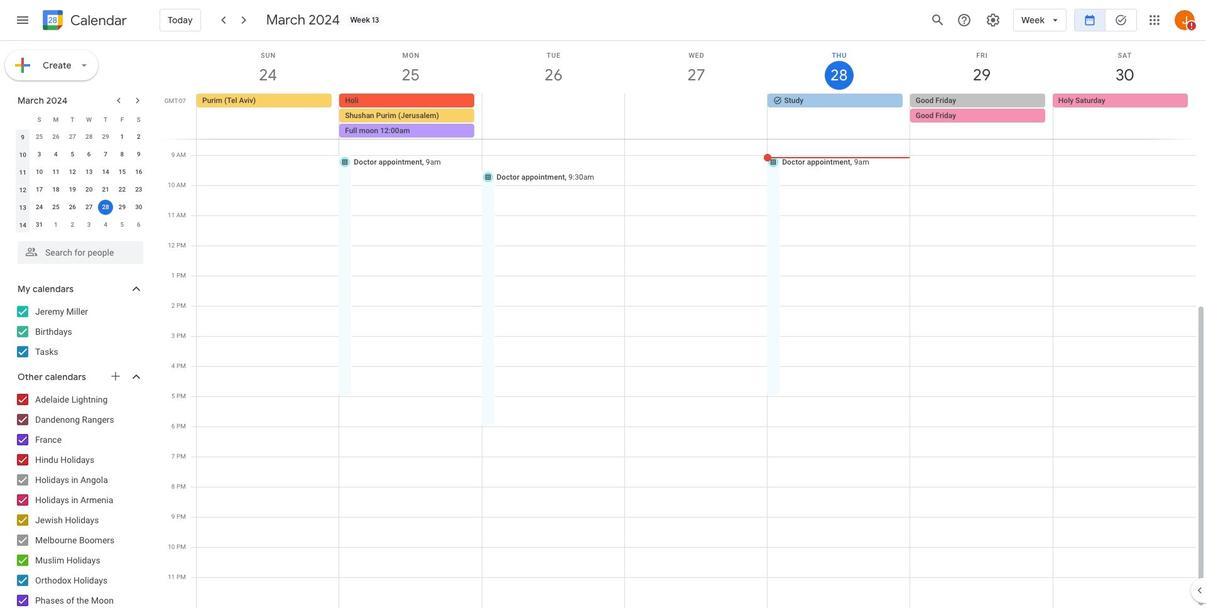 Task type: vqa. For each thing, say whether or not it's contained in the screenshot.
"7" 'Element'
yes



Task type: locate. For each thing, give the bounding box(es) containing it.
april 6 element
[[131, 217, 146, 232]]

row group inside march 2024 grid
[[14, 128, 147, 234]]

column header inside march 2024 grid
[[14, 111, 31, 128]]

22 element
[[115, 182, 130, 197]]

other calendars list
[[3, 390, 156, 608]]

31 element
[[32, 217, 47, 232]]

2 element
[[131, 129, 146, 145]]

calendar element
[[40, 8, 127, 35]]

Search for people text field
[[25, 241, 136, 264]]

april 2 element
[[65, 217, 80, 232]]

row group
[[14, 128, 147, 234]]

heading
[[68, 13, 127, 28]]

11 element
[[48, 165, 63, 180]]

23 element
[[131, 182, 146, 197]]

1 element
[[115, 129, 130, 145]]

february 27 element
[[65, 129, 80, 145]]

cell
[[339, 94, 482, 139], [482, 94, 625, 139], [625, 94, 767, 139], [910, 94, 1053, 139], [97, 199, 114, 216]]

main drawer image
[[15, 13, 30, 28]]

21 element
[[98, 182, 113, 197]]

4 element
[[48, 147, 63, 162]]

3 element
[[32, 147, 47, 162]]

20 element
[[81, 182, 97, 197]]

24 element
[[32, 200, 47, 215]]

18 element
[[48, 182, 63, 197]]

29 element
[[115, 200, 130, 215]]

april 3 element
[[81, 217, 97, 232]]

cell inside row group
[[97, 199, 114, 216]]

column header
[[14, 111, 31, 128]]

grid
[[161, 41, 1206, 608]]

april 4 element
[[98, 217, 113, 232]]

heading inside "calendar" element
[[68, 13, 127, 28]]

None search field
[[0, 236, 156, 264]]

7 element
[[98, 147, 113, 162]]

march 2024 grid
[[12, 111, 147, 234]]

5 element
[[65, 147, 80, 162]]

row
[[191, 94, 1206, 139], [14, 111, 147, 128], [14, 128, 147, 146], [14, 146, 147, 163], [14, 163, 147, 181], [14, 181, 147, 199], [14, 199, 147, 216], [14, 216, 147, 234]]



Task type: describe. For each thing, give the bounding box(es) containing it.
17 element
[[32, 182, 47, 197]]

30 element
[[131, 200, 146, 215]]

12 element
[[65, 165, 80, 180]]

8 element
[[115, 147, 130, 162]]

february 29 element
[[98, 129, 113, 145]]

6 element
[[81, 147, 97, 162]]

april 5 element
[[115, 217, 130, 232]]

15 element
[[115, 165, 130, 180]]

16 element
[[131, 165, 146, 180]]

settings menu image
[[986, 13, 1001, 28]]

27 element
[[81, 200, 97, 215]]

14 element
[[98, 165, 113, 180]]

9 element
[[131, 147, 146, 162]]

25 element
[[48, 200, 63, 215]]

19 element
[[65, 182, 80, 197]]

april 1 element
[[48, 217, 63, 232]]

13 element
[[81, 165, 97, 180]]

add other calendars image
[[109, 370, 122, 383]]

february 26 element
[[48, 129, 63, 145]]

my calendars list
[[3, 302, 156, 362]]

26 element
[[65, 200, 80, 215]]

28, today element
[[98, 200, 113, 215]]

10 element
[[32, 165, 47, 180]]

february 25 element
[[32, 129, 47, 145]]

february 28 element
[[81, 129, 97, 145]]



